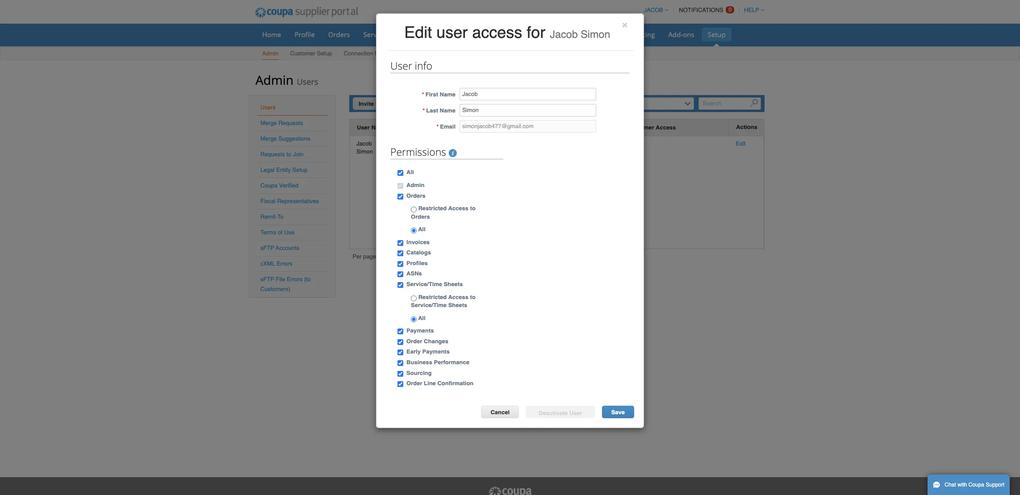 Task type: describe. For each thing, give the bounding box(es) containing it.
restricted access to orders
[[411, 205, 476, 220]]

to for restricted access to service/time sheets
[[470, 294, 476, 301]]

representatives
[[277, 198, 319, 205]]

jacob inside the 'edit user access for jacob simon'
[[550, 29, 578, 40]]

user for user name
[[357, 124, 370, 131]]

access for restricted access to service/time sheets
[[449, 294, 469, 301]]

merge requests link
[[261, 120, 303, 126]]

chat with coupa support
[[945, 482, 1005, 488]]

suggestions
[[279, 135, 311, 142]]

0 vertical spatial performance
[[574, 30, 615, 39]]

coupa verified link
[[261, 182, 299, 189]]

requests to join
[[261, 151, 304, 158]]

1 vertical spatial business performance
[[407, 359, 470, 366]]

connection
[[344, 50, 373, 57]]

asns
[[407, 271, 422, 277]]

0 horizontal spatial users
[[261, 104, 276, 111]]

confirmation
[[438, 380, 474, 387]]

customer for customer access
[[628, 124, 655, 131]]

fiscal representatives link
[[261, 198, 319, 205]]

1 vertical spatial coupa supplier portal image
[[488, 487, 533, 496]]

1 horizontal spatial business performance
[[545, 30, 615, 39]]

0 horizontal spatial catalogs
[[407, 250, 431, 256]]

requests for connection requests
[[375, 50, 399, 57]]

15
[[404, 254, 410, 261]]

customer setup
[[290, 50, 332, 57]]

* first name
[[422, 91, 456, 98]]

order changes
[[407, 338, 449, 345]]

edit user access for jacob simon
[[405, 23, 611, 42]]

cxml
[[261, 261, 275, 267]]

customer access button
[[628, 123, 676, 132]]

name for * first name
[[440, 91, 456, 98]]

early payments
[[407, 349, 450, 355]]

user
[[437, 23, 468, 42]]

sheets inside restricted access to service/time sheets
[[449, 302, 468, 309]]

0 horizontal spatial setup
[[293, 167, 308, 173]]

simonjacob477@gmail.com
[[401, 140, 473, 147]]

service/time sheets link
[[358, 28, 432, 41]]

0 vertical spatial to
[[287, 151, 292, 158]]

permissions button
[[522, 123, 557, 132]]

0 vertical spatial orders
[[328, 30, 350, 39]]

0 horizontal spatial permissions
[[391, 145, 449, 159]]

× button
[[622, 19, 628, 30]]

jacob simon
[[357, 140, 373, 155]]

sftp for sftp file errors (to customers)
[[261, 276, 274, 283]]

restricted access to service/time sheets
[[411, 294, 476, 309]]

1 vertical spatial setup
[[317, 50, 332, 57]]

order for order changes
[[407, 338, 423, 345]]

edit for edit
[[736, 140, 746, 147]]

setup link
[[702, 28, 732, 41]]

remit-
[[261, 214, 278, 220]]

status button
[[487, 123, 504, 132]]

last
[[426, 107, 438, 114]]

0 vertical spatial all
[[407, 169, 414, 176]]

catalogs link
[[499, 28, 537, 41]]

home
[[262, 30, 281, 39]]

invite user link
[[353, 97, 394, 110]]

edit link
[[736, 140, 746, 147]]

admin users
[[256, 72, 319, 88]]

verified
[[279, 182, 299, 189]]

0 vertical spatial business
[[545, 30, 572, 39]]

2 vertical spatial admin
[[407, 182, 425, 189]]

* for * first name
[[422, 91, 424, 98]]

sftp file errors (to customers)
[[261, 276, 311, 293]]

admin inside admin "link"
[[262, 50, 279, 57]]

sftp for sftp accounts
[[261, 245, 274, 252]]

simonjacob477@gmail.com link
[[401, 140, 473, 147]]

1 vertical spatial service/time
[[407, 281, 442, 288]]

per page
[[353, 253, 376, 260]]

2 horizontal spatial setup
[[708, 30, 726, 39]]

cxml errors
[[261, 261, 293, 267]]

requests to join link
[[261, 151, 304, 158]]

cxml errors link
[[261, 261, 293, 267]]

cancel
[[491, 409, 510, 416]]

file
[[276, 276, 285, 283]]

customer setup link
[[290, 48, 333, 60]]

remit-to link
[[261, 214, 284, 220]]

1 vertical spatial performance
[[434, 359, 470, 366]]

10
[[391, 254, 398, 261]]

order line confirmation
[[407, 380, 474, 387]]

admin link
[[262, 48, 279, 60]]

entity
[[276, 167, 291, 173]]

email
[[440, 124, 456, 130]]

sftp accounts
[[261, 245, 300, 252]]

save button
[[602, 406, 635, 419]]

1 vertical spatial service/time sheets
[[407, 281, 463, 288]]

changes
[[424, 338, 449, 345]]

0 horizontal spatial business
[[407, 359, 433, 366]]

edit for edit user access for jacob simon
[[405, 23, 432, 42]]

accounts
[[276, 245, 300, 252]]

connection requests link
[[343, 48, 400, 60]]

1 vertical spatial sheets
[[444, 281, 463, 288]]

|
[[400, 254, 402, 261]]

merge requests
[[261, 120, 303, 126]]

fiscal representatives
[[261, 198, 319, 205]]

0 vertical spatial errors
[[277, 261, 293, 267]]

10 button
[[389, 253, 400, 262]]

profiles
[[407, 260, 428, 267]]

save
[[612, 409, 625, 416]]

navigation containing per page
[[353, 253, 413, 263]]

terms of use link
[[261, 229, 295, 236]]

search image
[[751, 99, 759, 107]]



Task type: vqa. For each thing, say whether or not it's contained in the screenshot.
* Company Name
no



Task type: locate. For each thing, give the bounding box(es) containing it.
add-
[[669, 30, 683, 39]]

1 horizontal spatial customer
[[628, 124, 655, 131]]

requests
[[375, 50, 399, 57], [279, 120, 303, 126], [261, 151, 285, 158]]

access inside 'restricted access to orders'
[[449, 205, 469, 212]]

simon inside the 'edit user access for jacob simon'
[[581, 29, 611, 40]]

line
[[424, 380, 436, 387]]

setup down orders link
[[317, 50, 332, 57]]

* last name
[[423, 107, 456, 114]]

status
[[487, 124, 504, 131]]

0 vertical spatial sheets
[[405, 30, 426, 39]]

access
[[472, 23, 523, 42]]

simon down the user name 'button'
[[357, 148, 373, 155]]

0 vertical spatial setup
[[708, 30, 726, 39]]

business performance link
[[539, 28, 621, 41]]

remit-to
[[261, 214, 284, 220]]

coupa verified
[[261, 182, 299, 189]]

jacob inside 'jacob simon'
[[357, 140, 372, 147]]

(to
[[304, 276, 311, 283]]

legal entity setup
[[261, 167, 308, 173]]

1 horizontal spatial user
[[376, 101, 389, 107]]

1 vertical spatial user
[[376, 101, 389, 107]]

terms
[[261, 229, 276, 236]]

legal
[[261, 167, 275, 173]]

catalogs right invoices 'link'
[[505, 30, 531, 39]]

users
[[297, 76, 319, 87], [261, 104, 276, 111]]

0 horizontal spatial performance
[[434, 359, 470, 366]]

1 vertical spatial admin
[[256, 72, 294, 88]]

2 vertical spatial setup
[[293, 167, 308, 173]]

1 vertical spatial jacob
[[357, 140, 372, 147]]

requests for merge requests
[[279, 120, 303, 126]]

jacob down the user name 'button'
[[357, 140, 372, 147]]

invite
[[359, 101, 374, 107]]

0 vertical spatial simon
[[581, 29, 611, 40]]

1 vertical spatial simon
[[357, 148, 373, 155]]

merge suggestions
[[261, 135, 311, 142]]

0 horizontal spatial customer
[[290, 50, 316, 57]]

customer for customer setup
[[290, 50, 316, 57]]

edit down search text field
[[736, 140, 746, 147]]

admin down admin "link"
[[256, 72, 294, 88]]

1 vertical spatial access
[[449, 205, 469, 212]]

access inside button
[[656, 124, 676, 131]]

sheets left asn link
[[405, 30, 426, 39]]

0 horizontal spatial simon
[[357, 148, 373, 155]]

asn link
[[434, 28, 458, 41]]

0 vertical spatial access
[[656, 124, 676, 131]]

merge down users link on the top left
[[261, 120, 277, 126]]

0 vertical spatial catalogs
[[505, 30, 531, 39]]

0 horizontal spatial jacob
[[357, 140, 372, 147]]

0 horizontal spatial coupa
[[261, 182, 278, 189]]

orders link
[[323, 28, 356, 41]]

1 horizontal spatial simon
[[581, 29, 611, 40]]

1 horizontal spatial users
[[297, 76, 319, 87]]

all up "order changes"
[[417, 315, 426, 322]]

0 vertical spatial coupa
[[261, 182, 278, 189]]

add-ons link
[[663, 28, 701, 41]]

sourcing up line
[[407, 370, 432, 377]]

2 sftp from the top
[[261, 276, 274, 283]]

permissions
[[522, 124, 557, 131], [391, 145, 449, 159]]

name right 'first'
[[440, 91, 456, 98]]

1 vertical spatial restricted
[[419, 294, 447, 301]]

service/time sheets up restricted access to service/time sheets
[[407, 281, 463, 288]]

users down customer setup link
[[297, 76, 319, 87]]

0 vertical spatial sourcing
[[628, 30, 655, 39]]

orders up 15 button
[[411, 213, 430, 220]]

all for restricted access to service/time sheets
[[417, 315, 426, 322]]

home link
[[257, 28, 287, 41]]

first
[[426, 91, 438, 98]]

None text field
[[460, 88, 597, 101], [460, 104, 597, 117], [460, 120, 597, 133], [460, 88, 597, 101], [460, 104, 597, 117], [460, 120, 597, 133]]

1 vertical spatial sourcing
[[407, 370, 432, 377]]

customer access
[[628, 124, 676, 131]]

info
[[415, 59, 433, 73]]

orders up 'restricted access to orders'
[[407, 192, 426, 199]]

1 vertical spatial requests
[[279, 120, 303, 126]]

2 vertical spatial service/time
[[411, 302, 447, 309]]

1 horizontal spatial invoices
[[466, 30, 491, 39]]

restricted for orders
[[419, 205, 447, 212]]

0 vertical spatial jacob
[[550, 29, 578, 40]]

add-ons
[[669, 30, 695, 39]]

* email
[[437, 124, 456, 130]]

Search text field
[[699, 97, 762, 110]]

service/time inside "service/time sheets" link
[[364, 30, 404, 39]]

invoices link
[[460, 28, 497, 41]]

business performance
[[545, 30, 615, 39], [407, 359, 470, 366]]

None radio
[[411, 207, 417, 213], [411, 228, 417, 234], [411, 207, 417, 213], [411, 228, 417, 234]]

all down 'restricted access to orders'
[[417, 226, 426, 233]]

2 horizontal spatial user
[[391, 59, 412, 73]]

sheets up changes
[[449, 302, 468, 309]]

user name button
[[357, 123, 387, 132]]

coupa up fiscal on the left of the page
[[261, 182, 278, 189]]

invoices right the asn
[[466, 30, 491, 39]]

0 horizontal spatial sourcing
[[407, 370, 432, 377]]

1 vertical spatial merge
[[261, 135, 277, 142]]

orders up connection
[[328, 30, 350, 39]]

0 horizontal spatial edit
[[405, 23, 432, 42]]

name
[[440, 91, 456, 98], [440, 107, 456, 114], [372, 124, 387, 131]]

2 vertical spatial user
[[357, 124, 370, 131]]

* left email
[[437, 124, 439, 130]]

* left last
[[423, 107, 425, 114]]

business right catalogs link
[[545, 30, 572, 39]]

permissions right status
[[522, 124, 557, 131]]

1 vertical spatial edit
[[736, 140, 746, 147]]

2 merge from the top
[[261, 135, 277, 142]]

name for * last name
[[440, 107, 456, 114]]

1 vertical spatial name
[[440, 107, 456, 114]]

performance left × on the right top of page
[[574, 30, 615, 39]]

merge
[[261, 120, 277, 126], [261, 135, 277, 142]]

to inside 'restricted access to orders'
[[470, 205, 476, 212]]

1 vertical spatial orders
[[407, 192, 426, 199]]

2 vertical spatial name
[[372, 124, 387, 131]]

page
[[363, 253, 376, 260]]

fiscal
[[261, 198, 276, 205]]

2 order from the top
[[407, 380, 423, 387]]

* for * email
[[437, 124, 439, 130]]

1 vertical spatial to
[[470, 205, 476, 212]]

1 vertical spatial all
[[417, 226, 426, 233]]

payments up "order changes"
[[407, 328, 434, 334]]

0 vertical spatial edit
[[405, 23, 432, 42]]

1 vertical spatial users
[[261, 104, 276, 111]]

0 vertical spatial service/time sheets
[[364, 30, 426, 39]]

None radio
[[411, 296, 417, 302], [411, 317, 417, 323], [411, 296, 417, 302], [411, 317, 417, 323]]

1 horizontal spatial setup
[[317, 50, 332, 57]]

1 horizontal spatial permissions
[[522, 124, 557, 131]]

catalogs up profiles
[[407, 250, 431, 256]]

sftp inside sftp file errors (to customers)
[[261, 276, 274, 283]]

users inside admin users
[[297, 76, 319, 87]]

2 vertical spatial sheets
[[449, 302, 468, 309]]

0 vertical spatial coupa supplier portal image
[[249, 1, 364, 24]]

1 vertical spatial sftp
[[261, 276, 274, 283]]

access for restricted access to orders
[[449, 205, 469, 212]]

chat with coupa support button
[[928, 475, 1011, 496]]

profile link
[[289, 28, 321, 41]]

jacob right for at the right top of the page
[[550, 29, 578, 40]]

of
[[278, 229, 283, 236]]

0 vertical spatial merge
[[261, 120, 277, 126]]

setup
[[708, 30, 726, 39], [317, 50, 332, 57], [293, 167, 308, 173]]

0 vertical spatial admin
[[262, 50, 279, 57]]

service/time
[[364, 30, 404, 39], [407, 281, 442, 288], [411, 302, 447, 309]]

2 vertical spatial requests
[[261, 151, 285, 158]]

order up early
[[407, 338, 423, 345]]

2 vertical spatial access
[[449, 294, 469, 301]]

to inside restricted access to service/time sheets
[[470, 294, 476, 301]]

permissions down * email
[[391, 145, 449, 159]]

1 horizontal spatial business
[[545, 30, 572, 39]]

to
[[278, 214, 284, 220]]

service/time sheets up connection requests
[[364, 30, 426, 39]]

user for user info
[[391, 59, 412, 73]]

cancel button
[[482, 406, 519, 419]]

merge down merge requests link
[[261, 135, 277, 142]]

×
[[622, 19, 628, 30]]

sheets inside "service/time sheets" link
[[405, 30, 426, 39]]

all down simonjacob477@gmail.com link
[[407, 169, 414, 176]]

edit left asn link
[[405, 23, 432, 42]]

0 vertical spatial business performance
[[545, 30, 615, 39]]

2 vertical spatial to
[[470, 294, 476, 301]]

1 vertical spatial order
[[407, 380, 423, 387]]

coupa right with at bottom right
[[969, 482, 985, 488]]

requests up the legal
[[261, 151, 285, 158]]

order left line
[[407, 380, 423, 387]]

1 vertical spatial payments
[[423, 349, 450, 355]]

users link
[[261, 104, 276, 111]]

merge suggestions link
[[261, 135, 311, 142]]

sourcing
[[628, 30, 655, 39], [407, 370, 432, 377]]

1 merge from the top
[[261, 120, 277, 126]]

setup right ons
[[708, 30, 726, 39]]

user
[[391, 59, 412, 73], [376, 101, 389, 107], [357, 124, 370, 131]]

2 restricted from the top
[[419, 294, 447, 301]]

join
[[293, 151, 304, 158]]

1 vertical spatial business
[[407, 359, 433, 366]]

invite user
[[359, 101, 389, 107]]

requests down "service/time sheets" link
[[375, 50, 399, 57]]

with
[[958, 482, 968, 488]]

service/time sheets
[[364, 30, 426, 39], [407, 281, 463, 288]]

setup down join
[[293, 167, 308, 173]]

name inside the user name 'button'
[[372, 124, 387, 131]]

asn
[[440, 30, 453, 39]]

sourcing link
[[622, 28, 661, 41]]

1 restricted from the top
[[419, 205, 447, 212]]

1 horizontal spatial edit
[[736, 140, 746, 147]]

2 vertical spatial *
[[437, 124, 439, 130]]

0 vertical spatial payments
[[407, 328, 434, 334]]

orders inside 'restricted access to orders'
[[411, 213, 430, 220]]

terms of use
[[261, 229, 295, 236]]

order for order line confirmation
[[407, 380, 423, 387]]

access inside restricted access to service/time sheets
[[449, 294, 469, 301]]

0 vertical spatial requests
[[375, 50, 399, 57]]

coupa inside button
[[969, 482, 985, 488]]

legal entity setup link
[[261, 167, 308, 173]]

0 horizontal spatial business performance
[[407, 359, 470, 366]]

0 horizontal spatial coupa supplier portal image
[[249, 1, 364, 24]]

to for restricted access to orders
[[470, 205, 476, 212]]

sftp up customers)
[[261, 276, 274, 283]]

1 horizontal spatial sourcing
[[628, 30, 655, 39]]

performance up confirmation
[[434, 359, 470, 366]]

None checkbox
[[398, 170, 404, 176], [398, 183, 404, 189], [398, 240, 404, 246], [398, 261, 404, 267], [398, 272, 404, 278], [398, 329, 404, 335], [398, 340, 404, 345], [398, 371, 404, 377], [398, 382, 404, 388], [398, 170, 404, 176], [398, 183, 404, 189], [398, 240, 404, 246], [398, 261, 404, 267], [398, 272, 404, 278], [398, 329, 404, 335], [398, 340, 404, 345], [398, 371, 404, 377], [398, 382, 404, 388]]

restricted for service/time
[[419, 294, 447, 301]]

access
[[656, 124, 676, 131], [449, 205, 469, 212], [449, 294, 469, 301]]

invoices inside 'link'
[[466, 30, 491, 39]]

user right invite
[[376, 101, 389, 107]]

users up merge requests link
[[261, 104, 276, 111]]

1 horizontal spatial performance
[[574, 30, 615, 39]]

user left info
[[391, 59, 412, 73]]

sheets up restricted access to service/time sheets
[[444, 281, 463, 288]]

customer
[[290, 50, 316, 57], [628, 124, 655, 131]]

merge for merge requests
[[261, 120, 277, 126]]

admin up 'restricted access to orders'
[[407, 182, 425, 189]]

1 horizontal spatial coupa
[[969, 482, 985, 488]]

15 button
[[402, 253, 413, 262]]

merge for merge suggestions
[[261, 135, 277, 142]]

1 horizontal spatial coupa supplier portal image
[[488, 487, 533, 496]]

2 vertical spatial orders
[[411, 213, 430, 220]]

name right last
[[440, 107, 456, 114]]

name down invite user
[[372, 124, 387, 131]]

invoices up "15"
[[407, 239, 430, 246]]

profile
[[295, 30, 315, 39]]

user up 'jacob simon' on the left top
[[357, 124, 370, 131]]

restricted inside 'restricted access to orders'
[[419, 205, 447, 212]]

coupa
[[261, 182, 278, 189], [969, 482, 985, 488]]

sftp up cxml
[[261, 245, 274, 252]]

payments
[[407, 328, 434, 334], [423, 349, 450, 355]]

sheets
[[405, 30, 426, 39], [444, 281, 463, 288], [449, 302, 468, 309]]

customer inside button
[[628, 124, 655, 131]]

info image
[[449, 149, 457, 157]]

0 vertical spatial invoices
[[466, 30, 491, 39]]

use
[[284, 229, 295, 236]]

service/time inside restricted access to service/time sheets
[[411, 302, 447, 309]]

user inside 'button'
[[357, 124, 370, 131]]

* left 'first'
[[422, 91, 424, 98]]

0 vertical spatial sftp
[[261, 245, 274, 252]]

0 vertical spatial users
[[297, 76, 319, 87]]

sftp
[[261, 245, 274, 252], [261, 276, 274, 283]]

navigation
[[353, 253, 413, 263]]

1 vertical spatial permissions
[[391, 145, 449, 159]]

1 vertical spatial coupa
[[969, 482, 985, 488]]

1 vertical spatial customer
[[628, 124, 655, 131]]

coupa supplier portal image
[[249, 1, 364, 24], [488, 487, 533, 496]]

user info
[[391, 59, 433, 73]]

None checkbox
[[398, 194, 404, 200], [398, 251, 404, 257], [398, 282, 404, 288], [398, 350, 404, 356], [398, 361, 404, 366], [398, 194, 404, 200], [398, 251, 404, 257], [398, 282, 404, 288], [398, 350, 404, 356], [398, 361, 404, 366]]

requests up suggestions
[[279, 120, 303, 126]]

access for customer access
[[656, 124, 676, 131]]

errors left '(to'
[[287, 276, 303, 283]]

business down early
[[407, 359, 433, 366]]

restricted inside restricted access to service/time sheets
[[419, 294, 447, 301]]

to
[[287, 151, 292, 158], [470, 205, 476, 212], [470, 294, 476, 301]]

chat
[[945, 482, 957, 488]]

0 vertical spatial *
[[422, 91, 424, 98]]

0 vertical spatial service/time
[[364, 30, 404, 39]]

1 horizontal spatial jacob
[[550, 29, 578, 40]]

errors inside sftp file errors (to customers)
[[287, 276, 303, 283]]

1 order from the top
[[407, 338, 423, 345]]

sourcing right × on the right top of page
[[628, 30, 655, 39]]

0 vertical spatial permissions
[[522, 124, 557, 131]]

1 vertical spatial invoices
[[407, 239, 430, 246]]

0 vertical spatial order
[[407, 338, 423, 345]]

1 sftp from the top
[[261, 245, 274, 252]]

all for restricted access to orders
[[417, 226, 426, 233]]

catalogs
[[505, 30, 531, 39], [407, 250, 431, 256]]

simon left × on the right top of page
[[581, 29, 611, 40]]

restricted
[[419, 205, 447, 212], [419, 294, 447, 301]]

admin down home "link"
[[262, 50, 279, 57]]

errors down accounts
[[277, 261, 293, 267]]

ons
[[683, 30, 695, 39]]

admin
[[262, 50, 279, 57], [256, 72, 294, 88], [407, 182, 425, 189]]

* for * last name
[[423, 107, 425, 114]]

payments down changes
[[423, 349, 450, 355]]



